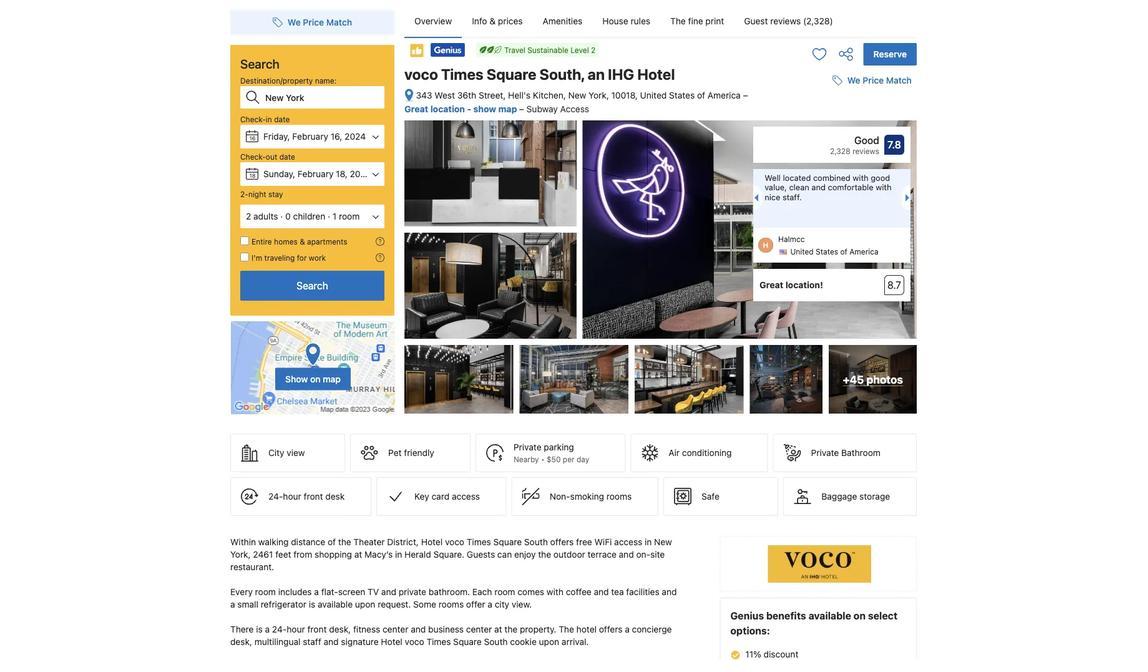 Task type: locate. For each thing, give the bounding box(es) containing it.
in down district,
[[395, 550, 402, 560]]

desk,
[[329, 625, 351, 635], [230, 637, 252, 648]]

1 horizontal spatial of
[[697, 90, 706, 101]]

nice
[[765, 193, 781, 202]]

we price match button up name: on the left of the page
[[268, 11, 357, 34]]

1 vertical spatial 24-
[[272, 625, 287, 635]]

location
[[431, 104, 465, 114]]

reviews down good
[[853, 147, 880, 156]]

24-
[[268, 492, 283, 502], [272, 625, 287, 635]]

· left 0
[[281, 211, 283, 222]]

1 horizontal spatial great
[[760, 280, 784, 290]]

february for 16,
[[292, 131, 328, 142]]

is
[[309, 600, 316, 610], [256, 625, 263, 635]]

voco up square.
[[445, 537, 465, 548]]

offers right hotel
[[599, 625, 623, 635]]

a left the 'city'
[[488, 600, 493, 610]]

fine
[[688, 16, 703, 26]]

· left the 1
[[328, 211, 330, 222]]

on right show
[[310, 374, 321, 384]]

0 horizontal spatial we price match
[[288, 17, 352, 27]]

2 adults · 0 children · 1 room
[[246, 211, 360, 222]]

york, down an
[[589, 90, 609, 101]]

0 horizontal spatial states
[[669, 90, 695, 101]]

desk, up signature on the bottom left of the page
[[329, 625, 351, 635]]

well
[[765, 173, 781, 182]]

price for the bottommost we price match dropdown button
[[863, 75, 884, 86]]

date for check-in date
[[274, 115, 290, 124]]

we price match button
[[268, 11, 357, 34], [828, 69, 917, 92]]

map inside search section
[[323, 374, 341, 384]]

states right 10018,
[[669, 90, 695, 101]]

we for the bottommost we price match dropdown button
[[848, 75, 861, 86]]

and down combined
[[812, 183, 826, 192]]

0 horizontal spatial on
[[310, 374, 321, 384]]

0 horizontal spatial with
[[547, 587, 564, 598]]

comfortable
[[828, 183, 874, 192]]

1 · from the left
[[281, 211, 283, 222]]

outdoor
[[554, 550, 586, 560]]

0 vertical spatial price
[[303, 17, 324, 27]]

united right 10018,
[[640, 90, 667, 101]]

1 vertical spatial match
[[886, 75, 912, 86]]

1 horizontal spatial private
[[811, 448, 839, 458]]

show
[[285, 374, 308, 384]]

1 vertical spatial 2024
[[350, 169, 371, 179]]

america inside 343 west 36th street, hell's kitchen, new york, 10018, united states of america – great location - show map – subway access
[[708, 90, 741, 101]]

february left 16,
[[292, 131, 328, 142]]

pet friendly
[[388, 448, 434, 458]]

0 vertical spatial 2024
[[345, 131, 366, 142]]

the up shopping
[[338, 537, 351, 548]]

2 adults · 0 children · 1 room button
[[240, 205, 385, 229]]

1 vertical spatial square
[[494, 537, 522, 548]]

on left select
[[854, 610, 866, 622]]

0 horizontal spatial south
[[484, 637, 508, 648]]

with up comfortable
[[853, 173, 869, 182]]

access inside button
[[452, 492, 480, 502]]

hotel
[[638, 66, 675, 83], [421, 537, 443, 548], [381, 637, 403, 648]]

1 vertical spatial price
[[863, 75, 884, 86]]

private left bathroom
[[811, 448, 839, 458]]

1 vertical spatial 2
[[246, 211, 251, 222]]

photos
[[867, 373, 903, 386]]

1 horizontal spatial search
[[297, 280, 328, 292]]

square.
[[434, 550, 465, 560]]

theater
[[354, 537, 385, 548]]

from
[[294, 550, 312, 560]]

& right info on the left of page
[[490, 16, 496, 26]]

0 horizontal spatial desk,
[[230, 637, 252, 648]]

date
[[274, 115, 290, 124], [280, 152, 295, 161]]

we
[[288, 17, 301, 27], [848, 75, 861, 86]]

1 horizontal spatial ·
[[328, 211, 330, 222]]

york, inside within walking distance of the theater district, hotel voco times square south offers free wifi access in new york, 2461 feet from shopping at macy's in herald square. guests can enjoy the outdoor terrace and on-site restaurant. every room includes a flat-screen tv and private bathroom. each room comes with coffee and tea facilities and a small refrigerator is available upon request. some rooms offer a city view. there is a 24-hour front desk, fitness center and business center at the property. the hotel offers a concierge desk, multilingual staff and signature hotel voco times square south cookie upon ar
[[230, 550, 251, 560]]

2 right "level"
[[591, 46, 596, 54]]

reviews right guest
[[771, 16, 801, 26]]

square down business
[[453, 637, 482, 648]]

1 horizontal spatial rooms
[[607, 492, 632, 502]]

0 vertical spatial reviews
[[771, 16, 801, 26]]

valign  initial image
[[410, 43, 425, 58]]

2 left adults
[[246, 211, 251, 222]]

1 vertical spatial times
[[467, 537, 491, 548]]

1 vertical spatial we price match
[[848, 75, 912, 86]]

0 vertical spatial america
[[708, 90, 741, 101]]

7.8
[[888, 139, 901, 151]]

room right the 1
[[339, 211, 360, 222]]

we for we price match dropdown button within search section
[[288, 17, 301, 27]]

voco up 343
[[405, 66, 438, 83]]

date for check-out date
[[280, 152, 295, 161]]

refrigerator
[[261, 600, 307, 610]]

room up small at the bottom of the page
[[255, 587, 276, 598]]

scored 8.7 element
[[885, 275, 905, 295]]

times up guests
[[467, 537, 491, 548]]

great down click to open map view image
[[405, 104, 428, 114]]

great inside 343 west 36th street, hell's kitchen, new york, 10018, united states of america – great location - show map – subway access
[[405, 104, 428, 114]]

0 vertical spatial united
[[640, 90, 667, 101]]

0 vertical spatial we price match button
[[268, 11, 357, 34]]

each
[[473, 587, 492, 598]]

private inside private parking nearby • $50 per day
[[514, 442, 542, 453]]

24-hour front desk
[[268, 492, 345, 502]]

new up site
[[654, 537, 672, 548]]

voco image
[[768, 546, 872, 583]]

2 vertical spatial of
[[328, 537, 336, 548]]

the left the fine
[[671, 16, 686, 26]]

hell's
[[508, 90, 531, 101]]

map
[[499, 104, 517, 114], [323, 374, 341, 384]]

rooms
[[607, 492, 632, 502], [439, 600, 464, 610]]

2024 for friday, february 16, 2024
[[345, 131, 366, 142]]

1 horizontal spatial &
[[490, 16, 496, 26]]

square up 'can'
[[494, 537, 522, 548]]

0 vertical spatial hotel
[[638, 66, 675, 83]]

0 horizontal spatial price
[[303, 17, 324, 27]]

check-
[[240, 115, 266, 124], [240, 152, 266, 161]]

0 vertical spatial the
[[671, 16, 686, 26]]

is right there
[[256, 625, 263, 635]]

info & prices
[[472, 16, 523, 26]]

2024 for sunday, february 18, 2024
[[350, 169, 371, 179]]

we up destination/property name:
[[288, 17, 301, 27]]

front left desk
[[304, 492, 323, 502]]

price inside search section
[[303, 17, 324, 27]]

and inside well located combined with good value, clean and comfortable with nice staff.
[[812, 183, 826, 192]]

hotel right signature on the bottom left of the page
[[381, 637, 403, 648]]

request.
[[378, 600, 411, 610]]

safe
[[702, 492, 720, 502]]

and down some
[[411, 625, 426, 635]]

0 vertical spatial the
[[338, 537, 351, 548]]

1 vertical spatial front
[[308, 625, 327, 635]]

1 horizontal spatial is
[[309, 600, 316, 610]]

1 vertical spatial we
[[848, 75, 861, 86]]

room up the 'city'
[[495, 587, 515, 598]]

price
[[303, 17, 324, 27], [863, 75, 884, 86]]

house rules link
[[593, 5, 661, 37]]

the right enjoy
[[538, 550, 551, 560]]

0 vertical spatial in
[[266, 115, 272, 124]]

& up for
[[300, 237, 305, 246]]

0 horizontal spatial united
[[640, 90, 667, 101]]

available down flat-
[[318, 600, 353, 610]]

0 vertical spatial we
[[288, 17, 301, 27]]

comes
[[518, 587, 545, 598]]

february
[[292, 131, 328, 142], [298, 169, 334, 179]]

1 vertical spatial desk,
[[230, 637, 252, 648]]

1 vertical spatial in
[[645, 537, 652, 548]]

new up access at top
[[569, 90, 586, 101]]

south up enjoy
[[524, 537, 548, 548]]

new
[[569, 90, 586, 101], [654, 537, 672, 548]]

0 vertical spatial february
[[292, 131, 328, 142]]

square up hell's
[[487, 66, 537, 83]]

is down includes at bottom
[[309, 600, 316, 610]]

business
[[428, 625, 464, 635]]

0 vertical spatial access
[[452, 492, 480, 502]]

the up the cookie
[[505, 625, 518, 635]]

1 horizontal spatial match
[[886, 75, 912, 86]]

key card access
[[415, 492, 480, 502]]

1 center from the left
[[383, 625, 409, 635]]

next image
[[906, 194, 913, 202]]

level
[[571, 46, 589, 54]]

center down request.
[[383, 625, 409, 635]]

access up on-
[[614, 537, 643, 548]]

match inside search section
[[326, 17, 352, 27]]

1 vertical spatial &
[[300, 237, 305, 246]]

1 horizontal spatial with
[[853, 173, 869, 182]]

1 vertical spatial hotel
[[421, 537, 443, 548]]

2 horizontal spatial room
[[495, 587, 515, 598]]

united states of america
[[791, 248, 879, 256]]

0 horizontal spatial offers
[[550, 537, 574, 548]]

if you select this option, we'll show you popular business travel features like breakfast, wifi and free parking. image
[[376, 253, 385, 262], [376, 253, 385, 262]]

rooms inside button
[[607, 492, 632, 502]]

search inside button
[[297, 280, 328, 292]]

1 vertical spatial great
[[760, 280, 784, 290]]

upon down tv
[[355, 600, 376, 610]]

of inside within walking distance of the theater district, hotel voco times square south offers free wifi access in new york, 2461 feet from shopping at macy's in herald square. guests can enjoy the outdoor terrace and on-site restaurant. every room includes a flat-screen tv and private bathroom. each room comes with coffee and tea facilities and a small refrigerator is available upon request. some rooms offer a city view. there is a 24-hour front desk, fitness center and business center at the property. the hotel offers a concierge desk, multilingual staff and signature hotel voco times square south cookie upon ar
[[328, 537, 336, 548]]

with left coffee
[[547, 587, 564, 598]]

private for private parking nearby • $50 per day
[[514, 442, 542, 453]]

street,
[[479, 90, 506, 101]]

private
[[399, 587, 426, 598]]

the left hotel
[[559, 625, 574, 635]]

0 horizontal spatial the
[[338, 537, 351, 548]]

map right show
[[323, 374, 341, 384]]

1 vertical spatial access
[[614, 537, 643, 548]]

price down reserve button
[[863, 75, 884, 86]]

price up name: on the left of the page
[[303, 17, 324, 27]]

rooms right smoking
[[607, 492, 632, 502]]

voco down some
[[405, 637, 424, 648]]

0 horizontal spatial –
[[519, 104, 524, 114]]

nearby
[[514, 455, 539, 464]]

0 vertical spatial york,
[[589, 90, 609, 101]]

and right staff
[[324, 637, 339, 648]]

front up staff
[[308, 625, 327, 635]]

1 vertical spatial states
[[816, 248, 839, 256]]

hour left desk
[[283, 492, 301, 502]]

0 horizontal spatial private
[[514, 442, 542, 453]]

at
[[355, 550, 362, 560], [495, 625, 502, 635]]

0 vertical spatial great
[[405, 104, 428, 114]]

with inside within walking distance of the theater district, hotel voco times square south offers free wifi access in new york, 2461 feet from shopping at macy's in herald square. guests can enjoy the outdoor terrace and on-site restaurant. every room includes a flat-screen tv and private bathroom. each room comes with coffee and tea facilities and a small refrigerator is available upon request. some rooms offer a city view. there is a 24-hour front desk, fitness center and business center at the property. the hotel offers a concierge desk, multilingual staff and signature hotel voco times square south cookie upon ar
[[547, 587, 564, 598]]

fitness
[[353, 625, 380, 635]]

show
[[474, 104, 496, 114]]

0 horizontal spatial of
[[328, 537, 336, 548]]

in inside search section
[[266, 115, 272, 124]]

upon down the property.
[[539, 637, 560, 648]]

desk, down there
[[230, 637, 252, 648]]

0 horizontal spatial the
[[559, 625, 574, 635]]

2 check- from the top
[[240, 152, 266, 161]]

subway
[[527, 104, 558, 114]]

check- up 16
[[240, 115, 266, 124]]

1 vertical spatial of
[[841, 248, 848, 256]]

pet friendly button
[[350, 434, 471, 473]]

we price match inside search section
[[288, 17, 352, 27]]

24- down city
[[268, 492, 283, 502]]

0 horizontal spatial upon
[[355, 600, 376, 610]]

1 horizontal spatial new
[[654, 537, 672, 548]]

we price match up name: on the left of the page
[[288, 17, 352, 27]]

2 vertical spatial times
[[427, 637, 451, 648]]

we price match button down reserve button
[[828, 69, 917, 92]]

signature
[[341, 637, 379, 648]]

0 horizontal spatial great
[[405, 104, 428, 114]]

16
[[249, 135, 256, 141]]

on-
[[637, 550, 651, 560]]

24- up multilingual
[[272, 625, 287, 635]]

times down business
[[427, 637, 451, 648]]

0 horizontal spatial 2
[[246, 211, 251, 222]]

with down good
[[876, 183, 892, 192]]

match up name: on the left of the page
[[326, 17, 352, 27]]

non-smoking rooms
[[550, 492, 632, 502]]

voco
[[405, 66, 438, 83], [445, 537, 465, 548], [405, 637, 424, 648]]

match down reserve button
[[886, 75, 912, 86]]

1 horizontal spatial map
[[499, 104, 517, 114]]

1 horizontal spatial center
[[466, 625, 492, 635]]

and left tea
[[594, 587, 609, 598]]

amenities link
[[533, 5, 593, 37]]

scored 7.8 element
[[885, 135, 905, 155]]

hour up staff
[[287, 625, 305, 635]]

at down theater on the bottom left
[[355, 550, 362, 560]]

check- down 16
[[240, 152, 266, 161]]

great left location!
[[760, 280, 784, 290]]

states up location!
[[816, 248, 839, 256]]

1 vertical spatial is
[[256, 625, 263, 635]]

2 inside button
[[246, 211, 251, 222]]

we price match for we price match dropdown button within search section
[[288, 17, 352, 27]]

0 vertical spatial new
[[569, 90, 586, 101]]

2 vertical spatial square
[[453, 637, 482, 648]]

2024 right 18, on the left top
[[350, 169, 371, 179]]

check- for out
[[240, 152, 266, 161]]

1 vertical spatial the
[[559, 625, 574, 635]]

united inside 343 west 36th street, hell's kitchen, new york, 10018, united states of america – great location - show map – subway access
[[640, 90, 667, 101]]

bathroom
[[842, 448, 881, 458]]

1 horizontal spatial available
[[809, 610, 852, 622]]

york, down within
[[230, 550, 251, 560]]

center
[[383, 625, 409, 635], [466, 625, 492, 635]]

we price match down reserve button
[[848, 75, 912, 86]]

1 horizontal spatial we
[[848, 75, 861, 86]]

show on map button
[[230, 321, 396, 415], [275, 368, 351, 391]]

private up the nearby
[[514, 442, 542, 453]]

we inside search section
[[288, 17, 301, 27]]

and up request.
[[381, 587, 396, 598]]

1 vertical spatial rooms
[[439, 600, 464, 610]]

at down the 'city'
[[495, 625, 502, 635]]

house
[[603, 16, 629, 26]]

1 horizontal spatial america
[[850, 248, 879, 256]]

date right out
[[280, 152, 295, 161]]

11%
[[746, 650, 762, 660]]

friday,
[[263, 131, 290, 142]]

rated good element
[[760, 133, 880, 148]]

1 check- from the top
[[240, 115, 266, 124]]

1 vertical spatial new
[[654, 537, 672, 548]]

1 vertical spatial upon
[[539, 637, 560, 648]]

check- for in
[[240, 115, 266, 124]]

1 horizontal spatial room
[[339, 211, 360, 222]]

york, inside 343 west 36th street, hell's kitchen, new york, 10018, united states of america – great location - show map – subway access
[[589, 90, 609, 101]]

0 vertical spatial 24-
[[268, 492, 283, 502]]

work
[[309, 253, 326, 262]]

0 horizontal spatial america
[[708, 90, 741, 101]]

property.
[[520, 625, 557, 635]]

offers
[[550, 537, 574, 548], [599, 625, 623, 635]]

search up destination/property on the top left
[[240, 56, 280, 71]]

0 vertical spatial at
[[355, 550, 362, 560]]

access right card
[[452, 492, 480, 502]]

concierge
[[632, 625, 672, 635]]

hotel up herald on the bottom of the page
[[421, 537, 443, 548]]

overview
[[415, 16, 452, 26]]

0 vertical spatial states
[[669, 90, 695, 101]]

1 vertical spatial we price match button
[[828, 69, 917, 92]]

in up on-
[[645, 537, 652, 548]]

february left 18, on the left top
[[298, 169, 334, 179]]

house rules
[[603, 16, 651, 26]]

map down hell's
[[499, 104, 517, 114]]

private inside "button"
[[811, 448, 839, 458]]

private parking nearby • $50 per day
[[514, 442, 590, 464]]

1 horizontal spatial we price match button
[[828, 69, 917, 92]]

0 horizontal spatial access
[[452, 492, 480, 502]]

a left flat-
[[314, 587, 319, 598]]

1 vertical spatial york,
[[230, 550, 251, 560]]

date up friday, at top
[[274, 115, 290, 124]]

center down offer
[[466, 625, 492, 635]]

0 vertical spatial south
[[524, 537, 548, 548]]

small
[[237, 600, 258, 610]]

room inside button
[[339, 211, 360, 222]]

search down the "work"
[[297, 280, 328, 292]]

access
[[452, 492, 480, 502], [614, 537, 643, 548]]

offers up outdoor
[[550, 537, 574, 548]]

1 vertical spatial at
[[495, 625, 502, 635]]

times up 36th
[[441, 66, 484, 83]]

there
[[230, 625, 254, 635]]

0 horizontal spatial new
[[569, 90, 586, 101]]



Task type: vqa. For each thing, say whether or not it's contained in the screenshot.
Key card access
yes



Task type: describe. For each thing, give the bounding box(es) containing it.
1 vertical spatial the
[[538, 550, 551, 560]]

available inside genius benefits available on select options:
[[809, 610, 852, 622]]

great location!
[[760, 280, 823, 290]]

previous image
[[751, 194, 759, 202]]

hour inside button
[[283, 492, 301, 502]]

we'll show you stays where you can have the entire place to yourself image
[[376, 237, 385, 246]]

and left on-
[[619, 550, 634, 560]]

map inside 343 west 36th street, hell's kitchen, new york, 10018, united states of america – great location - show map – subway access
[[499, 104, 517, 114]]

guest reviews (2,328)
[[744, 16, 833, 26]]

children
[[293, 211, 325, 222]]

24-hour front desk button
[[230, 478, 372, 516]]

Where are you going? field
[[260, 86, 385, 109]]

the fine print link
[[661, 5, 734, 37]]

& inside search section
[[300, 237, 305, 246]]

1 horizontal spatial upon
[[539, 637, 560, 648]]

the inside within walking distance of the theater district, hotel voco times square south offers free wifi access in new york, 2461 feet from shopping at macy's in herald square. guests can enjoy the outdoor terrace and on-site restaurant. every room includes a flat-screen tv and private bathroom. each room comes with coffee and tea facilities and a small refrigerator is available upon request. some rooms offer a city view. there is a 24-hour front desk, fitness center and business center at the property. the hotel offers a concierge desk, multilingual staff and signature hotel voco times square south cookie upon ar
[[559, 625, 574, 635]]

tv
[[368, 587, 379, 598]]

hour inside within walking distance of the theater district, hotel voco times square south offers free wifi access in new york, 2461 feet from shopping at macy's in herald square. guests can enjoy the outdoor terrace and on-site restaurant. every room includes a flat-screen tv and private bathroom. each room comes with coffee and tea facilities and a small refrigerator is available upon request. some rooms offer a city view. there is a 24-hour front desk, fitness center and business center at the property. the hotel offers a concierge desk, multilingual staff and signature hotel voco times square south cookie upon ar
[[287, 625, 305, 635]]

2 · from the left
[[328, 211, 330, 222]]

air conditioning button
[[631, 434, 768, 473]]

access
[[560, 104, 589, 114]]

•
[[541, 455, 545, 464]]

non-
[[550, 492, 570, 502]]

2 horizontal spatial with
[[876, 183, 892, 192]]

0 vertical spatial upon
[[355, 600, 376, 610]]

new inside within walking distance of the theater district, hotel voco times square south offers free wifi access in new york, 2461 feet from shopping at macy's in herald square. guests can enjoy the outdoor terrace and on-site restaurant. every room includes a flat-screen tv and private bathroom. each room comes with coffee and tea facilities and a small refrigerator is available upon request. some rooms offer a city view. there is a 24-hour front desk, fitness center and business center at the property. the hotel offers a concierge desk, multilingual staff and signature hotel voco times square south cookie upon ar
[[654, 537, 672, 548]]

air conditioning
[[669, 448, 732, 458]]

i'm traveling for work
[[252, 253, 326, 262]]

hotel
[[577, 625, 597, 635]]

and right 'facilities'
[[662, 587, 677, 598]]

info & prices link
[[462, 5, 533, 37]]

reviews inside good 2,328 reviews
[[853, 147, 880, 156]]

1 horizontal spatial at
[[495, 625, 502, 635]]

of inside 343 west 36th street, hell's kitchen, new york, 10018, united states of america – great location - show map – subway access
[[697, 90, 706, 101]]

february for 18,
[[298, 169, 334, 179]]

0 horizontal spatial is
[[256, 625, 263, 635]]

an
[[588, 66, 605, 83]]

baggage
[[822, 492, 858, 502]]

24- inside button
[[268, 492, 283, 502]]

conditioning
[[682, 448, 732, 458]]

we'll show you stays where you can have the entire place to yourself image
[[376, 237, 385, 246]]

night
[[248, 190, 266, 199]]

0 vertical spatial times
[[441, 66, 484, 83]]

match for the bottommost we price match dropdown button
[[886, 75, 912, 86]]

$50
[[547, 455, 561, 464]]

1 horizontal spatial desk,
[[329, 625, 351, 635]]

restaurant.
[[230, 562, 274, 573]]

2 horizontal spatial of
[[841, 248, 848, 256]]

guest reviews (2,328) link
[[734, 5, 843, 37]]

district,
[[387, 537, 419, 548]]

1
[[333, 211, 337, 222]]

guest
[[744, 16, 768, 26]]

match for we price match dropdown button within search section
[[326, 17, 352, 27]]

non-smoking rooms button
[[512, 478, 659, 516]]

front inside within walking distance of the theater district, hotel voco times square south offers free wifi access in new york, 2461 feet from shopping at macy's in herald square. guests can enjoy the outdoor terrace and on-site restaurant. every room includes a flat-screen tv and private bathroom. each room comes with coffee and tea facilities and a small refrigerator is available upon request. some rooms offer a city view. there is a 24-hour front desk, fitness center and business center at the property. the hotel offers a concierge desk, multilingual staff and signature hotel voco times square south cookie upon ar
[[308, 625, 327, 635]]

friendly
[[404, 448, 434, 458]]

(2,328)
[[804, 16, 833, 26]]

sunday, february 18, 2024
[[263, 169, 371, 179]]

staff
[[303, 637, 321, 648]]

16,
[[331, 131, 342, 142]]

a up multilingual
[[265, 625, 270, 635]]

1 vertical spatial –
[[519, 104, 524, 114]]

every
[[230, 587, 253, 598]]

1 horizontal spatial the
[[671, 16, 686, 26]]

search section
[[225, 0, 400, 415]]

good 2,328 reviews
[[830, 135, 880, 156]]

1 horizontal spatial hotel
[[421, 537, 443, 548]]

2461
[[253, 550, 273, 560]]

states inside 343 west 36th street, hell's kitchen, new york, 10018, united states of america – great location - show map – subway access
[[669, 90, 695, 101]]

parking
[[544, 442, 574, 453]]

includes
[[278, 587, 312, 598]]

0 vertical spatial square
[[487, 66, 537, 83]]

value,
[[765, 183, 787, 192]]

2 horizontal spatial hotel
[[638, 66, 675, 83]]

for
[[297, 253, 307, 262]]

2 horizontal spatial in
[[645, 537, 652, 548]]

0
[[285, 211, 291, 222]]

destination/property
[[240, 76, 313, 85]]

1 vertical spatial voco
[[445, 537, 465, 548]]

+45
[[843, 373, 864, 386]]

adults
[[254, 211, 278, 222]]

reserve button
[[864, 43, 917, 66]]

key
[[415, 492, 429, 502]]

within
[[230, 537, 256, 548]]

cookie
[[510, 637, 537, 648]]

0 horizontal spatial reviews
[[771, 16, 801, 26]]

safe button
[[664, 478, 779, 516]]

can
[[498, 550, 512, 560]]

wifi
[[595, 537, 612, 548]]

click to open map view image
[[405, 88, 414, 103]]

24- inside within walking distance of the theater district, hotel voco times square south offers free wifi access in new york, 2461 feet from shopping at macy's in herald square. guests can enjoy the outdoor terrace and on-site restaurant. every room includes a flat-screen tv and private bathroom. each room comes with coffee and tea facilities and a small refrigerator is available upon request. some rooms offer a city view. there is a 24-hour front desk, fitness center and business center at the property. the hotel offers a concierge desk, multilingual staff and signature hotel voco times square south cookie upon ar
[[272, 625, 287, 635]]

the fine print
[[671, 16, 724, 26]]

city view
[[268, 448, 305, 458]]

kitchen,
[[533, 90, 566, 101]]

new inside 343 west 36th street, hell's kitchen, new york, 10018, united states of america – great location - show map – subway access
[[569, 90, 586, 101]]

0 vertical spatial –
[[743, 90, 748, 101]]

rooms inside within walking distance of the theater district, hotel voco times square south offers free wifi access in new york, 2461 feet from shopping at macy's in herald square. guests can enjoy the outdoor terrace and on-site restaurant. every room includes a flat-screen tv and private bathroom. each room comes with coffee and tea facilities and a small refrigerator is available upon request. some rooms offer a city view. there is a 24-hour front desk, fitness center and business center at the property. the hotel offers a concierge desk, multilingual staff and signature hotel voco times square south cookie upon ar
[[439, 600, 464, 610]]

day
[[577, 455, 590, 464]]

apartments
[[307, 237, 347, 246]]

desk
[[326, 492, 345, 502]]

distance
[[291, 537, 325, 548]]

terrace
[[588, 550, 617, 560]]

voco times square south, an ihg hotel
[[405, 66, 675, 83]]

0 vertical spatial &
[[490, 16, 496, 26]]

343 west 36th street, hell's kitchen, new york, 10018, united states of america – great location - show map – subway access
[[405, 90, 748, 114]]

available inside within walking distance of the theater district, hotel voco times square south offers free wifi access in new york, 2461 feet from shopping at macy's in herald square. guests can enjoy the outdoor terrace and on-site restaurant. every room includes a flat-screen tv and private bathroom. each room comes with coffee and tea facilities and a small refrigerator is available upon request. some rooms offer a city view. there is a 24-hour front desk, fitness center and business center at the property. the hotel offers a concierge desk, multilingual staff and signature hotel voco times square south cookie upon ar
[[318, 600, 353, 610]]

we price match for the bottommost we price match dropdown button
[[848, 75, 912, 86]]

0 horizontal spatial room
[[255, 587, 276, 598]]

we price match button inside search section
[[268, 11, 357, 34]]

1 vertical spatial united
[[791, 248, 814, 256]]

info
[[472, 16, 487, 26]]

2 center from the left
[[466, 625, 492, 635]]

0 vertical spatial 2
[[591, 46, 596, 54]]

flat-
[[321, 587, 338, 598]]

2 vertical spatial the
[[505, 625, 518, 635]]

0 vertical spatial voco
[[405, 66, 438, 83]]

343
[[416, 90, 432, 101]]

11% discount
[[746, 650, 799, 660]]

good
[[871, 173, 891, 182]]

1 vertical spatial offers
[[599, 625, 623, 635]]

west
[[435, 90, 455, 101]]

front inside button
[[304, 492, 323, 502]]

private for private bathroom
[[811, 448, 839, 458]]

on inside search section
[[310, 374, 321, 384]]

2 vertical spatial voco
[[405, 637, 424, 648]]

2,328
[[830, 147, 851, 156]]

a left the concierge
[[625, 625, 630, 635]]

herald
[[405, 550, 431, 560]]

1 vertical spatial south
[[484, 637, 508, 648]]

check-in date
[[240, 115, 290, 124]]

site
[[651, 550, 665, 560]]

friday, february 16, 2024
[[263, 131, 366, 142]]

options:
[[731, 625, 770, 637]]

multilingual
[[255, 637, 301, 648]]

access inside within walking distance of the theater district, hotel voco times square south offers free wifi access in new york, 2461 feet from shopping at macy's in herald square. guests can enjoy the outdoor terrace and on-site restaurant. every room includes a flat-screen tv and private bathroom. each room comes with coffee and tea facilities and a small refrigerator is available upon request. some rooms offer a city view. there is a 24-hour front desk, fitness center and business center at the property. the hotel offers a concierge desk, multilingual staff and signature hotel voco times square south cookie upon ar
[[614, 537, 643, 548]]

0 vertical spatial search
[[240, 56, 280, 71]]

1 vertical spatial america
[[850, 248, 879, 256]]

staff.
[[783, 193, 802, 202]]

halmcc
[[779, 235, 805, 244]]

2 vertical spatial hotel
[[381, 637, 403, 648]]

overview link
[[405, 5, 462, 37]]

check-out date
[[240, 152, 295, 161]]

10018,
[[612, 90, 638, 101]]

price for we price match dropdown button within search section
[[303, 17, 324, 27]]

18
[[249, 172, 256, 179]]

homes
[[274, 237, 298, 246]]

a left small at the bottom of the page
[[230, 600, 235, 610]]

2-
[[240, 190, 248, 199]]

-
[[467, 104, 471, 114]]

entire homes & apartments
[[252, 237, 347, 246]]

well located combined with good value, clean and comfortable with nice staff.
[[765, 173, 892, 202]]

card
[[432, 492, 450, 502]]

1 horizontal spatial in
[[395, 550, 402, 560]]

rules
[[631, 16, 651, 26]]

amenities
[[543, 16, 583, 26]]

on inside genius benefits available on select options:
[[854, 610, 866, 622]]

walking
[[258, 537, 289, 548]]



